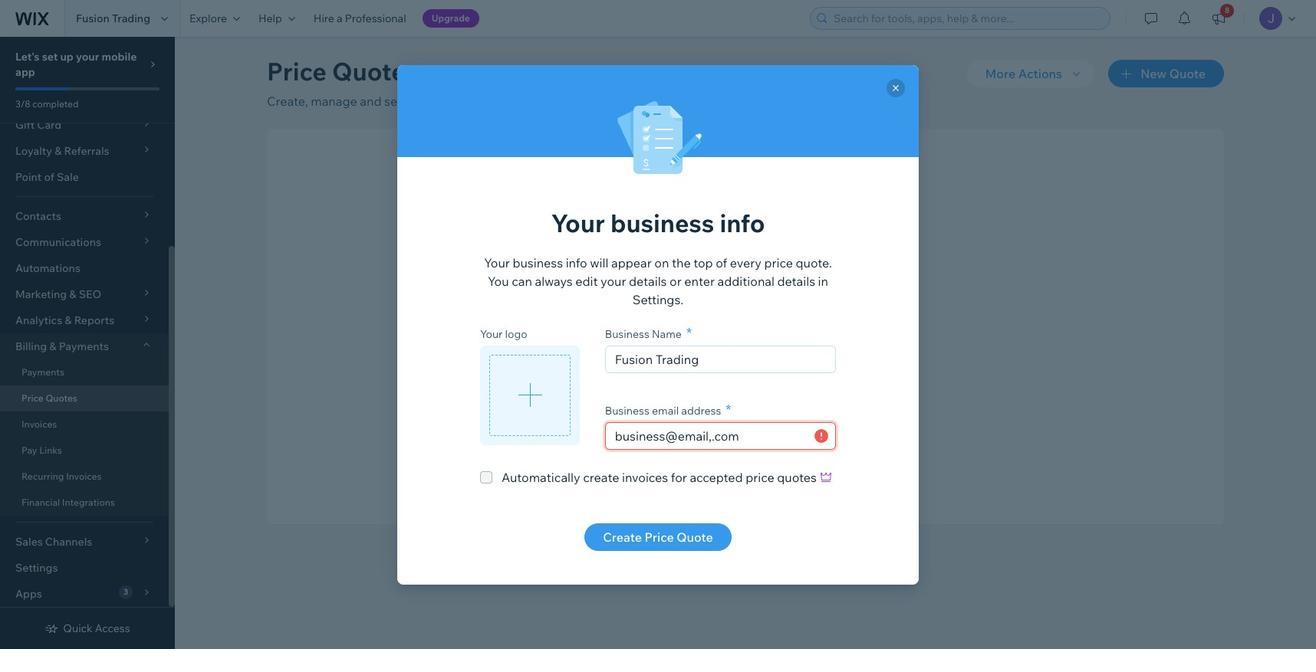 Task type: locate. For each thing, give the bounding box(es) containing it.
1 vertical spatial *
[[726, 401, 732, 419]]

0 vertical spatial a
[[337, 12, 343, 25]]

your up will
[[551, 208, 605, 238]]

your inside your business info will appear on the top of every price quote. you can always edit your details or enter additional details in settings.
[[484, 255, 510, 270]]

a right before
[[805, 365, 812, 381]]

in left the minutes
[[832, 347, 842, 362]]

automations link
[[0, 255, 169, 282]]

2 horizontal spatial quote
[[1170, 66, 1206, 81]]

0 horizontal spatial price
[[21, 393, 43, 404]]

price right first
[[766, 312, 803, 331]]

0 horizontal spatial to
[[489, 94, 501, 109]]

business email address *
[[605, 401, 732, 419]]

invoices
[[21, 419, 57, 430], [66, 471, 102, 483]]

potential inside 'price quotes create, manage and send price quotes to potential clients.'
[[504, 94, 555, 109]]

create
[[642, 312, 692, 331], [702, 437, 741, 452], [603, 530, 642, 545]]

potential left clients.
[[504, 94, 555, 109]]

2 vertical spatial quote
[[677, 530, 713, 545]]

payments inside popup button
[[59, 340, 109, 354]]

0 vertical spatial customers
[[769, 347, 829, 362]]

your left logo
[[480, 327, 503, 341]]

1 vertical spatial your
[[484, 255, 510, 270]]

0 horizontal spatial a
[[337, 12, 343, 25]]

pay
[[21, 445, 37, 457]]

business inside business name *
[[605, 327, 650, 341]]

0 vertical spatial price
[[267, 56, 327, 87]]

in down quote.
[[818, 274, 829, 289]]

2 vertical spatial your
[[480, 327, 503, 341]]

1 vertical spatial info
[[566, 255, 587, 270]]

1 details from the left
[[629, 274, 667, 289]]

0 vertical spatial business
[[611, 208, 715, 238]]

quote
[[806, 312, 849, 331], [815, 365, 848, 381]]

hire a professional
[[314, 12, 406, 25]]

quotes
[[332, 56, 418, 87], [46, 393, 77, 404]]

payments up payments link
[[59, 340, 109, 354]]

upgrade button
[[422, 9, 479, 28]]

0 horizontal spatial of
[[44, 170, 54, 184]]

2 vertical spatial price
[[645, 530, 674, 545]]

details
[[629, 274, 667, 289], [778, 274, 816, 289]]

name
[[652, 327, 682, 341]]

price right send
[[415, 94, 444, 109]]

with
[[646, 365, 671, 381]]

1 horizontal spatial info
[[720, 208, 765, 238]]

0 horizontal spatial create
[[603, 530, 642, 545]]

business up can
[[513, 255, 563, 270]]

1 horizontal spatial price
[[267, 56, 327, 87]]

quotes down payments link
[[46, 393, 77, 404]]

* right address
[[726, 401, 732, 419]]

quotes for price quotes
[[46, 393, 77, 404]]

a for professional
[[337, 12, 343, 25]]

customers up before
[[769, 347, 829, 362]]

0 horizontal spatial in
[[818, 274, 829, 289]]

recurring invoices link
[[0, 464, 169, 490]]

1 horizontal spatial *
[[726, 401, 732, 419]]

quote for create a quote
[[753, 437, 789, 452]]

business for your business info will appear on the top of every price quote. you can always edit your details or enter additional details in settings.
[[513, 255, 563, 270]]

a right hire
[[337, 12, 343, 25]]

0 vertical spatial business
[[605, 327, 650, 341]]

0 horizontal spatial quote
[[677, 530, 713, 545]]

of inside "link"
[[44, 170, 54, 184]]

quote up the minutes
[[806, 312, 849, 331]]

1 horizontal spatial customers
[[769, 347, 829, 362]]

recurring invoices
[[21, 471, 102, 483]]

0 vertical spatial quotes
[[447, 94, 486, 109]]

None checkbox
[[480, 468, 817, 487]]

live
[[624, 365, 644, 381]]

1 horizontal spatial to
[[701, 347, 713, 362]]

customers down send price quotes to potential customers in minutes in the bottom of the page
[[702, 365, 762, 381]]

professional
[[345, 12, 406, 25]]

2 horizontal spatial a
[[805, 365, 812, 381]]

payments up "price quotes"
[[21, 367, 64, 378]]

0 vertical spatial your
[[551, 208, 605, 238]]

invoices up pay links
[[21, 419, 57, 430]]

details down quote.
[[778, 274, 816, 289]]

sale
[[57, 170, 79, 184]]

quote left is
[[815, 365, 848, 381]]

info inside your business info will appear on the top of every price quote. you can always edit your details or enter additional details in settings.
[[566, 255, 587, 270]]

quotes inside sidebar element
[[46, 393, 77, 404]]

1 horizontal spatial business
[[611, 208, 715, 238]]

0 horizontal spatial info
[[566, 255, 587, 270]]

quotes inside 'price quotes create, manage and send price quotes to potential clients.'
[[332, 56, 418, 87]]

0 vertical spatial *
[[687, 324, 692, 342]]

create price quote button
[[585, 524, 732, 551]]

help
[[259, 12, 282, 25]]

2 horizontal spatial create
[[702, 437, 741, 452]]

your down will
[[601, 274, 626, 289]]

1 vertical spatial business
[[513, 255, 563, 270]]

business inside your business info will appear on the top of every price quote. you can always edit your details or enter additional details in settings.
[[513, 255, 563, 270]]

info up edit
[[566, 255, 587, 270]]

first
[[732, 312, 762, 331]]

you
[[488, 274, 509, 289]]

logo
[[505, 327, 528, 341]]

business up on
[[611, 208, 715, 238]]

0 horizontal spatial details
[[629, 274, 667, 289]]

quotes up and
[[332, 56, 418, 87]]

billing & payments button
[[0, 334, 169, 360]]

1 horizontal spatial invoices
[[66, 471, 102, 483]]

quotes right send
[[447, 94, 486, 109]]

invoices down the pay links link
[[66, 471, 102, 483]]

0 vertical spatial to
[[489, 94, 501, 109]]

point of sale
[[15, 170, 79, 184]]

details up settings.
[[629, 274, 667, 289]]

a down chat live with your customers before a quote is accepted
[[744, 437, 750, 452]]

1 horizontal spatial a
[[744, 437, 750, 452]]

price quotes create, manage and send price quotes to potential clients.
[[267, 56, 598, 109]]

your inside let's set up your mobile app
[[76, 50, 99, 64]]

price inside button
[[645, 530, 674, 545]]

actions
[[1019, 66, 1063, 81]]

price inside sidebar element
[[21, 393, 43, 404]]

1 horizontal spatial potential
[[715, 347, 766, 362]]

2 horizontal spatial price
[[645, 530, 674, 545]]

fusion
[[76, 12, 110, 25]]

quotes down the name on the bottom of page
[[658, 347, 698, 362]]

2 vertical spatial a
[[744, 437, 750, 452]]

1 vertical spatial of
[[716, 255, 728, 270]]

business left the 'email'
[[605, 404, 650, 418]]

pay links link
[[0, 438, 169, 464]]

price right every
[[765, 255, 793, 270]]

0 horizontal spatial *
[[687, 324, 692, 342]]

business inside business email address *
[[605, 404, 650, 418]]

invoices inside recurring invoices link
[[66, 471, 102, 483]]

* right the name on the bottom of page
[[687, 324, 692, 342]]

0 vertical spatial of
[[44, 170, 54, 184]]

accepted
[[863, 365, 916, 381]]

1 vertical spatial business
[[605, 404, 650, 418]]

your right up
[[76, 50, 99, 64]]

before
[[765, 365, 803, 381]]

1 vertical spatial quotes
[[658, 347, 698, 362]]

price
[[267, 56, 327, 87], [21, 393, 43, 404], [645, 530, 674, 545]]

your
[[551, 208, 605, 238], [484, 255, 510, 270], [480, 327, 503, 341]]

price inside your business info will appear on the top of every price quote. you can always edit your details or enter additional details in settings.
[[765, 255, 793, 270]]

1 horizontal spatial quotes
[[658, 347, 698, 362]]

fusion trading
[[76, 12, 150, 25]]

business
[[605, 327, 650, 341], [605, 404, 650, 418]]

1 horizontal spatial details
[[778, 274, 816, 289]]

your up you
[[484, 255, 510, 270]]

payments link
[[0, 360, 169, 386]]

to
[[489, 94, 501, 109], [701, 347, 713, 362]]

create for create a quote
[[702, 437, 741, 452]]

2 vertical spatial create
[[603, 530, 642, 545]]

of left sale
[[44, 170, 54, 184]]

0 horizontal spatial customers
[[702, 365, 762, 381]]

0 horizontal spatial quotes
[[46, 393, 77, 404]]

create price quote
[[603, 530, 713, 545]]

of right top
[[716, 255, 728, 270]]

business up send on the bottom
[[605, 327, 650, 341]]

0 vertical spatial potential
[[504, 94, 555, 109]]

1 horizontal spatial create
[[642, 312, 692, 331]]

1 vertical spatial invoices
[[66, 471, 102, 483]]

price inside 'price quotes create, manage and send price quotes to potential clients.'
[[267, 56, 327, 87]]

0 vertical spatial quotes
[[332, 56, 418, 87]]

1 vertical spatial create
[[702, 437, 741, 452]]

1 vertical spatial price
[[21, 393, 43, 404]]

0 horizontal spatial potential
[[504, 94, 555, 109]]

enter
[[685, 274, 715, 289]]

let's set up your mobile app
[[15, 50, 137, 79]]

and
[[360, 94, 382, 109]]

business for your business info
[[611, 208, 715, 238]]

0 horizontal spatial quotes
[[447, 94, 486, 109]]

potential up chat live with your customers before a quote is accepted
[[715, 347, 766, 362]]

Business Name field
[[610, 346, 831, 373]]

1 business from the top
[[605, 327, 650, 341]]

point
[[15, 170, 42, 184]]

1 vertical spatial quote
[[753, 437, 789, 452]]

1 vertical spatial customers
[[702, 365, 762, 381]]

create a quote
[[702, 437, 789, 452]]

quote
[[1170, 66, 1206, 81], [753, 437, 789, 452], [677, 530, 713, 545]]

0 vertical spatial info
[[720, 208, 765, 238]]

business for address
[[605, 404, 650, 418]]

2 business from the top
[[605, 404, 650, 418]]

1 horizontal spatial in
[[832, 347, 842, 362]]

0 vertical spatial create
[[642, 312, 692, 331]]

1 horizontal spatial quote
[[753, 437, 789, 452]]

payments
[[59, 340, 109, 354], [21, 367, 64, 378]]

on
[[655, 255, 669, 270]]

1 horizontal spatial of
[[716, 255, 728, 270]]

or
[[670, 274, 682, 289]]

clients.
[[557, 94, 598, 109]]

your business info
[[551, 208, 765, 238]]

2 details from the left
[[778, 274, 816, 289]]

a inside button
[[744, 437, 750, 452]]

trading
[[112, 12, 150, 25]]

appear
[[611, 255, 652, 270]]

8 button
[[1202, 0, 1236, 37]]

your logo
[[480, 327, 528, 341]]

3/8 completed
[[15, 98, 79, 110]]

0 vertical spatial invoices
[[21, 419, 57, 430]]

your left first
[[695, 312, 728, 331]]

your inside your business info will appear on the top of every price quote. you can always edit your details or enter additional details in settings.
[[601, 274, 626, 289]]

price quotes
[[21, 393, 77, 404]]

info up every
[[720, 208, 765, 238]]

&
[[49, 340, 56, 354]]

financial integrations link
[[0, 490, 169, 516]]

create a quote button
[[679, 428, 813, 460]]

1 horizontal spatial quotes
[[332, 56, 418, 87]]

quotes
[[447, 94, 486, 109], [658, 347, 698, 362]]

a
[[337, 12, 343, 25], [805, 365, 812, 381], [744, 437, 750, 452]]

1 vertical spatial quotes
[[46, 393, 77, 404]]

access
[[95, 622, 130, 636]]

0 vertical spatial payments
[[59, 340, 109, 354]]

info for your business info will appear on the top of every price quote. you can always edit your details or enter additional details in settings.
[[566, 255, 587, 270]]

0 vertical spatial in
[[818, 274, 829, 289]]

0 horizontal spatial business
[[513, 255, 563, 270]]

your for your logo
[[480, 327, 503, 341]]



Task type: describe. For each thing, give the bounding box(es) containing it.
business for *
[[605, 327, 650, 341]]

automations
[[15, 262, 81, 275]]

create,
[[267, 94, 308, 109]]

chat
[[594, 365, 621, 381]]

financial integrations
[[21, 497, 115, 509]]

1 vertical spatial in
[[832, 347, 842, 362]]

billing
[[15, 340, 47, 354]]

edit
[[576, 274, 598, 289]]

address
[[682, 404, 721, 418]]

quick access button
[[45, 622, 130, 636]]

quote for create price quote
[[677, 530, 713, 545]]

1 vertical spatial a
[[805, 365, 812, 381]]

up
[[60, 50, 74, 64]]

is
[[851, 365, 860, 381]]

manage
[[311, 94, 357, 109]]

new quote button
[[1109, 60, 1225, 87]]

price inside 'price quotes create, manage and send price quotes to potential clients.'
[[415, 94, 444, 109]]

your right with
[[674, 365, 699, 381]]

0 vertical spatial quote
[[806, 312, 849, 331]]

your for your business info will appear on the top of every price quote. you can always edit your details or enter additional details in settings.
[[484, 255, 510, 270]]

0 vertical spatial quote
[[1170, 66, 1206, 81]]

send
[[594, 347, 624, 362]]

your business info will appear on the top of every price quote. you can always edit your details or enter additional details in settings.
[[484, 255, 832, 307]]

new quote
[[1141, 66, 1206, 81]]

app
[[15, 65, 35, 79]]

settings
[[15, 562, 58, 575]]

more actions button
[[967, 60, 1095, 87]]

1 vertical spatial payments
[[21, 367, 64, 378]]

completed
[[32, 98, 79, 110]]

0 horizontal spatial invoices
[[21, 419, 57, 430]]

a for quote
[[744, 437, 750, 452]]

recurring
[[21, 471, 64, 483]]

will
[[590, 255, 609, 270]]

mobile
[[102, 50, 137, 64]]

chat live with your customers before a quote is accepted
[[594, 365, 916, 381]]

email
[[652, 404, 679, 418]]

pay links
[[21, 445, 62, 457]]

additional
[[718, 274, 775, 289]]

3/8
[[15, 98, 30, 110]]

create for create your first price quote
[[642, 312, 692, 331]]

price for price quotes create, manage and send price quotes to potential clients.
[[267, 56, 327, 87]]

always
[[535, 274, 573, 289]]

more
[[986, 66, 1016, 81]]

of inside your business info will appear on the top of every price quote. you can always edit your details or enter additional details in settings.
[[716, 255, 728, 270]]

new
[[1141, 66, 1167, 81]]

top
[[694, 255, 713, 270]]

1 vertical spatial quote
[[815, 365, 848, 381]]

every
[[730, 255, 762, 270]]

sidebar element
[[0, 0, 175, 650]]

send price quotes to potential customers in minutes
[[594, 347, 891, 362]]

settings.
[[633, 292, 684, 307]]

links
[[39, 445, 62, 457]]

set
[[42, 50, 58, 64]]

financial
[[21, 497, 60, 509]]

the
[[672, 255, 691, 270]]

8
[[1225, 5, 1230, 15]]

price up live
[[627, 347, 656, 362]]

upgrade
[[432, 12, 470, 24]]

1 vertical spatial potential
[[715, 347, 766, 362]]

info for your business info
[[720, 208, 765, 238]]

price quotes link
[[0, 386, 169, 412]]

in inside your business info will appear on the top of every price quote. you can always edit your details or enter additional details in settings.
[[818, 274, 829, 289]]

help button
[[249, 0, 304, 37]]

explore
[[190, 12, 227, 25]]

let's
[[15, 50, 40, 64]]

more actions
[[986, 66, 1063, 81]]

billing & payments
[[15, 340, 109, 354]]

quotes for price quotes create, manage and send price quotes to potential clients.
[[332, 56, 418, 87]]

hire a professional link
[[304, 0, 416, 37]]

create your first price quote
[[642, 312, 849, 331]]

invoices link
[[0, 412, 169, 438]]

Business email address field
[[610, 423, 810, 449]]

send
[[384, 94, 413, 109]]

your for your business info
[[551, 208, 605, 238]]

quotes inside 'price quotes create, manage and send price quotes to potential clients.'
[[447, 94, 486, 109]]

to inside 'price quotes create, manage and send price quotes to potential clients.'
[[489, 94, 501, 109]]

price for price quotes
[[21, 393, 43, 404]]

create for create price quote
[[603, 530, 642, 545]]

1 vertical spatial to
[[701, 347, 713, 362]]

business name *
[[605, 324, 692, 342]]

can
[[512, 274, 532, 289]]

quick access
[[63, 622, 130, 636]]

hire
[[314, 12, 334, 25]]

point of sale link
[[0, 164, 169, 190]]

Search for tools, apps, help & more... field
[[829, 8, 1106, 29]]

settings link
[[0, 555, 169, 582]]

minutes
[[845, 347, 891, 362]]

quick
[[63, 622, 93, 636]]

integrations
[[62, 497, 115, 509]]



Task type: vqa. For each thing, say whether or not it's contained in the screenshot.
bottom to
yes



